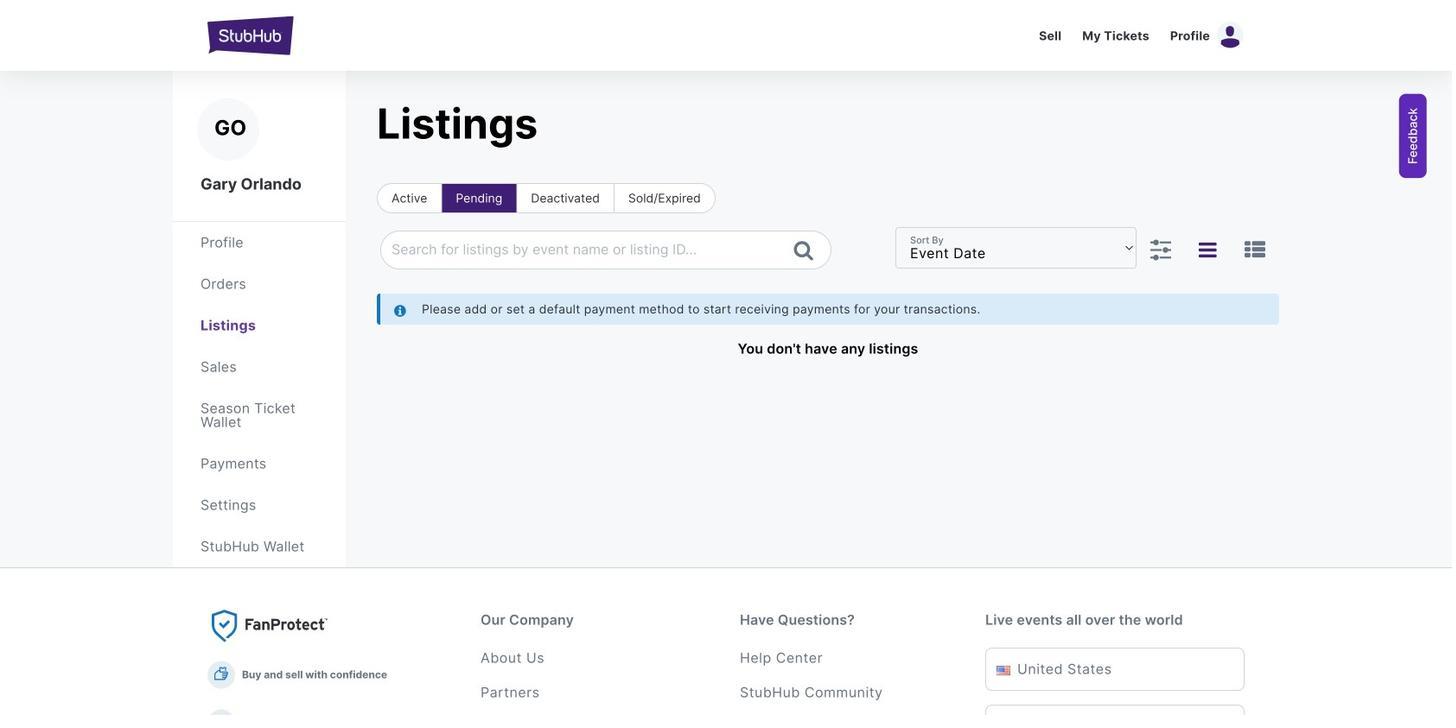 Task type: describe. For each thing, give the bounding box(es) containing it.
stubhub image
[[207, 14, 294, 57]]

Search for listings by event name or listing ID... text field
[[381, 232, 777, 269]]



Task type: vqa. For each thing, say whether or not it's contained in the screenshot.
password field
no



